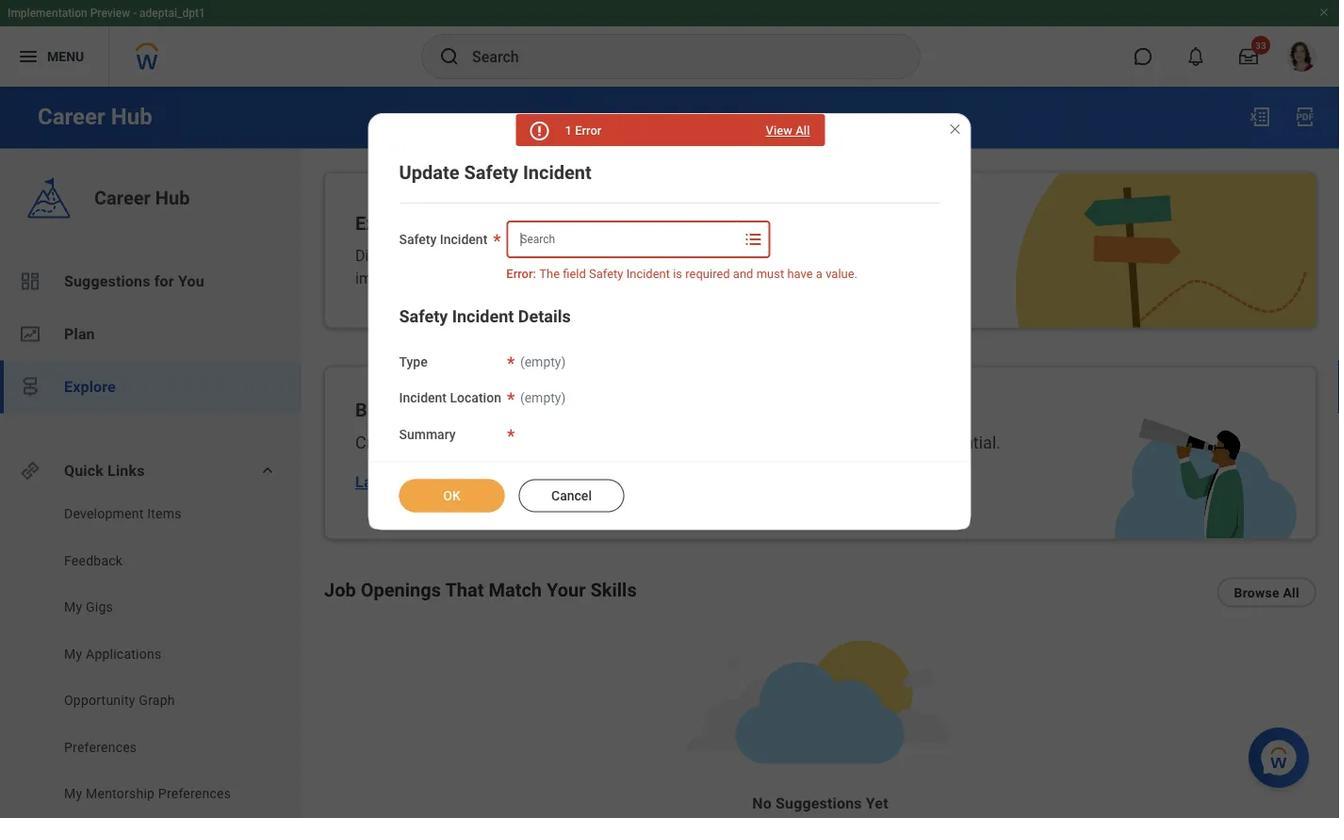 Task type: vqa. For each thing, say whether or not it's contained in the screenshot.
Note
no



Task type: describe. For each thing, give the bounding box(es) containing it.
value.
[[826, 267, 858, 281]]

summary
[[399, 427, 456, 443]]

location
[[450, 390, 501, 406]]

view all
[[766, 124, 810, 138]]

1 horizontal spatial preferences
[[158, 786, 231, 802]]

close environment banner image
[[1319, 7, 1330, 18]]

1 vertical spatial suggestions
[[776, 795, 862, 813]]

timeline milestone image
[[19, 376, 41, 398]]

0 horizontal spatial to
[[462, 399, 479, 421]]

implementation preview -   adeptai_dpt1 banner
[[0, 0, 1340, 87]]

your right discover
[[417, 247, 446, 265]]

incident down error:
[[452, 306, 514, 326]]

development
[[64, 506, 144, 522]]

incident location
[[399, 390, 501, 406]]

step
[[482, 433, 515, 453]]

adeptai_dpt1
[[140, 7, 205, 20]]

plan link
[[0, 308, 302, 361]]

items
[[147, 506, 182, 522]]

role
[[588, 399, 625, 421]]

a inside 'dialog'
[[816, 267, 823, 281]]

1 vertical spatial career hub
[[94, 187, 190, 209]]

incident down learn
[[627, 267, 670, 281]]

step-
[[422, 433, 460, 453]]

a for create a step-by-step path to explore your next moves and reach your career potential.
[[409, 433, 418, 453]]

exclamation image
[[532, 124, 546, 139]]

view printable version (pdf) image
[[1294, 106, 1317, 128]]

path
[[519, 433, 553, 453]]

all for browse all
[[1284, 585, 1300, 600]]

export to excel image
[[1249, 106, 1272, 128]]

0 horizontal spatial preferences
[[64, 740, 137, 755]]

launch
[[355, 473, 406, 491]]

have
[[788, 267, 813, 281]]

career hub main content
[[0, 87, 1340, 818]]

my mentorship preferences
[[64, 786, 231, 802]]

match
[[489, 579, 542, 602]]

cancel button
[[519, 480, 625, 513]]

0 horizontal spatial your
[[423, 213, 463, 235]]

development items
[[64, 506, 182, 522]]

builder
[[497, 473, 547, 491]]

update safety incident
[[399, 161, 592, 183]]

1 horizontal spatial to
[[557, 433, 572, 453]]

upcoming
[[450, 247, 517, 265]]

-
[[133, 7, 137, 20]]

job openings that match your skills
[[324, 579, 637, 602]]

my gigs link
[[62, 598, 256, 617]]

explore for explore your career future
[[355, 213, 419, 235]]

your for to
[[483, 399, 523, 421]]

mentorship
[[86, 786, 155, 802]]

is
[[673, 267, 683, 281]]

explore for explore
[[64, 378, 116, 396]]

launch career path builder
[[355, 473, 547, 491]]

suggestions for you
[[64, 272, 204, 290]]

explore your career future
[[355, 213, 583, 235]]

moves inside discover your upcoming career moves and learn new skills to grow and improve your career suggestions.
[[567, 247, 611, 265]]

1 horizontal spatial hub
[[155, 187, 190, 209]]

and left reach
[[764, 433, 792, 453]]

and up "have"
[[804, 247, 829, 265]]

safety up improve
[[399, 232, 437, 247]]

type
[[399, 354, 428, 369]]

explore link
[[0, 361, 302, 413]]

dream
[[527, 399, 583, 421]]

browse
[[1235, 585, 1280, 600]]

my for my mentorship preferences
[[64, 786, 82, 802]]

gigs
[[86, 600, 113, 615]]

error: the field safety incident is required and must have a value.
[[507, 267, 858, 281]]

no
[[753, 795, 772, 813]]

grow
[[767, 247, 801, 265]]

no suggestions yet
[[753, 795, 889, 813]]

safety incident
[[399, 232, 488, 247]]

create
[[355, 433, 405, 453]]

learn
[[644, 247, 677, 265]]

your for match
[[547, 579, 586, 602]]

potential.
[[931, 433, 1001, 453]]

incident up summary
[[399, 390, 447, 406]]

for
[[154, 272, 174, 290]]

safety incident details button
[[399, 306, 571, 326]]

career for career
[[446, 270, 488, 288]]

ok button
[[399, 480, 505, 513]]

incident down "1"
[[523, 161, 592, 183]]

safety incident details group
[[399, 305, 940, 445]]

my gigs
[[64, 600, 113, 615]]

all for view all
[[796, 124, 810, 138]]

path for a
[[418, 399, 457, 421]]

feedback
[[64, 553, 123, 569]]

(empty) for incident location
[[520, 390, 566, 406]]

your left next
[[636, 433, 668, 453]]

error:
[[507, 267, 536, 281]]

1
[[565, 124, 572, 138]]

browse all link
[[1218, 577, 1317, 608]]

Safety Incident field
[[508, 223, 740, 256]]

development items link
[[62, 505, 256, 524]]

suggestions.
[[492, 270, 578, 288]]



Task type: locate. For each thing, give the bounding box(es) containing it.
0 horizontal spatial all
[[796, 124, 810, 138]]

preferences
[[64, 740, 137, 755], [158, 786, 231, 802]]

2 vertical spatial my
[[64, 786, 82, 802]]

0 horizontal spatial suggestions
[[64, 272, 150, 290]]

feedback link
[[62, 552, 256, 570]]

my applications
[[64, 646, 162, 662]]

career hub
[[38, 103, 152, 130], [94, 187, 190, 209]]

2 (empty) from the top
[[520, 390, 566, 406]]

(empty) down the details
[[520, 354, 566, 369]]

job
[[324, 579, 356, 602]]

launch career path builder button
[[355, 473, 573, 492]]

0 horizontal spatial path
[[418, 399, 457, 421]]

reach
[[796, 433, 838, 453]]

career down upcoming in the top of the page
[[446, 270, 488, 288]]

a up summary
[[403, 399, 413, 421]]

a right "have"
[[816, 267, 823, 281]]

2 vertical spatial your
[[547, 579, 586, 602]]

dashboard image
[[19, 270, 41, 293]]

0 vertical spatial suggestions
[[64, 272, 150, 290]]

3 my from the top
[[64, 786, 82, 802]]

my for my gigs
[[64, 600, 82, 615]]

preferences down the opportunity
[[64, 740, 137, 755]]

2 vertical spatial to
[[557, 433, 572, 453]]

your right reach
[[842, 433, 875, 453]]

your
[[423, 213, 463, 235], [483, 399, 523, 421], [547, 579, 586, 602]]

career inside button
[[410, 473, 457, 491]]

1 vertical spatial list
[[0, 505, 302, 809]]

safety incident details
[[399, 306, 571, 326]]

1 vertical spatial moves
[[709, 433, 759, 453]]

1 vertical spatial path
[[461, 473, 493, 491]]

my down my gigs
[[64, 646, 82, 662]]

0 vertical spatial all
[[796, 124, 810, 138]]

graph
[[139, 693, 175, 709]]

your up upcoming in the top of the page
[[423, 213, 463, 235]]

(empty)
[[520, 354, 566, 369], [520, 390, 566, 406]]

1 horizontal spatial all
[[1284, 585, 1300, 600]]

safety inside safety incident details group
[[399, 306, 448, 326]]

opportunity
[[64, 693, 135, 709]]

1 vertical spatial your
[[483, 399, 523, 421]]

1 vertical spatial (empty)
[[520, 390, 566, 406]]

0 vertical spatial explore
[[355, 213, 419, 235]]

all right browse
[[1284, 585, 1300, 600]]

0 vertical spatial a
[[816, 267, 823, 281]]

all right view
[[796, 124, 810, 138]]

opportunity graph
[[64, 693, 175, 709]]

update safety incident dialog
[[368, 113, 972, 530]]

to right "path"
[[557, 433, 572, 453]]

field
[[563, 267, 586, 281]]

1 horizontal spatial your
[[483, 399, 523, 421]]

notifications large image
[[1187, 47, 1206, 66]]

must
[[757, 267, 785, 281]]

all inside career hub main content
[[1284, 585, 1300, 600]]

a for build a path to your dream role
[[403, 399, 413, 421]]

and left learn
[[615, 247, 640, 265]]

onboarding home image
[[19, 323, 41, 346]]

new
[[681, 247, 708, 265]]

0 vertical spatial career hub
[[38, 103, 152, 130]]

list containing suggestions for you
[[0, 255, 302, 413]]

explore
[[355, 213, 419, 235], [64, 378, 116, 396]]

career up the
[[521, 247, 563, 265]]

2 list from the top
[[0, 505, 302, 809]]

0 horizontal spatial moves
[[567, 247, 611, 265]]

explore down plan
[[64, 378, 116, 396]]

1 vertical spatial a
[[403, 399, 413, 421]]

your down safety incident at the left top
[[413, 270, 442, 288]]

(empty) for type
[[520, 354, 566, 369]]

preview
[[90, 7, 130, 20]]

1 (empty) from the top
[[520, 354, 566, 369]]

yet
[[866, 795, 889, 813]]

0 vertical spatial list
[[0, 255, 302, 413]]

0 horizontal spatial explore
[[64, 378, 116, 396]]

1 vertical spatial to
[[462, 399, 479, 421]]

1 horizontal spatial career
[[521, 247, 563, 265]]

path for career
[[461, 473, 493, 491]]

opportunity graph link
[[62, 692, 256, 710]]

build
[[355, 399, 399, 421]]

and down skills
[[733, 267, 754, 281]]

you
[[178, 272, 204, 290]]

incident down update safety incident
[[440, 232, 488, 247]]

career
[[38, 103, 105, 130], [94, 187, 151, 209], [467, 213, 524, 235], [410, 473, 457, 491]]

your
[[417, 247, 446, 265], [413, 270, 442, 288], [636, 433, 668, 453], [842, 433, 875, 453]]

explore
[[576, 433, 631, 453]]

0 horizontal spatial hub
[[111, 103, 152, 130]]

suggestions for you link
[[0, 255, 302, 308]]

suggestions
[[64, 272, 150, 290], [776, 795, 862, 813]]

0 horizontal spatial career
[[446, 270, 488, 288]]

1 horizontal spatial path
[[461, 473, 493, 491]]

1 vertical spatial explore
[[64, 378, 116, 396]]

moves
[[567, 247, 611, 265], [709, 433, 759, 453]]

create a step-by-step path to explore your next moves and reach your career potential.
[[355, 433, 1001, 453]]

error
[[575, 124, 602, 138]]

that
[[445, 579, 484, 602]]

my applications link
[[62, 645, 256, 664]]

1 vertical spatial career
[[446, 270, 488, 288]]

your left skills
[[547, 579, 586, 602]]

my left gigs
[[64, 600, 82, 615]]

2 my from the top
[[64, 646, 82, 662]]

0 vertical spatial moves
[[567, 247, 611, 265]]

list containing development items
[[0, 505, 302, 809]]

my inside my mentorship preferences link
[[64, 786, 82, 802]]

to up must
[[750, 247, 763, 265]]

the
[[539, 267, 560, 281]]

career
[[521, 247, 563, 265], [446, 270, 488, 288], [879, 433, 926, 453]]

my
[[64, 600, 82, 615], [64, 646, 82, 662], [64, 786, 82, 802]]

improve
[[355, 270, 409, 288]]

and inside update safety incident 'dialog'
[[733, 267, 754, 281]]

applications
[[86, 646, 162, 662]]

2 vertical spatial career
[[879, 433, 926, 453]]

incident
[[523, 161, 592, 183], [440, 232, 488, 247], [627, 267, 670, 281], [452, 306, 514, 326], [399, 390, 447, 406]]

moves right next
[[709, 433, 759, 453]]

moves up field on the top left of page
[[567, 247, 611, 265]]

2 vertical spatial a
[[409, 433, 418, 453]]

1 horizontal spatial explore
[[355, 213, 419, 235]]

details
[[518, 306, 571, 326]]

0 vertical spatial to
[[750, 247, 763, 265]]

inbox large image
[[1240, 47, 1259, 66]]

a left step-
[[409, 433, 418, 453]]

my inside my applications link
[[64, 646, 82, 662]]

required
[[686, 267, 730, 281]]

0 vertical spatial (empty)
[[520, 354, 566, 369]]

by-
[[460, 433, 482, 453]]

openings
[[361, 579, 441, 602]]

preferences down preferences link
[[158, 786, 231, 802]]

build a path to your dream role
[[355, 399, 625, 421]]

career for by-
[[879, 433, 926, 453]]

your up step
[[483, 399, 523, 421]]

arrow right image
[[554, 473, 573, 492]]

path down by- at the left bottom of the page
[[461, 473, 493, 491]]

my inside the "my gigs" link
[[64, 600, 82, 615]]

suggestions left for
[[64, 272, 150, 290]]

discover
[[355, 247, 413, 265]]

safety up type
[[399, 306, 448, 326]]

path
[[418, 399, 457, 421], [461, 473, 493, 491]]

safety
[[464, 161, 519, 183], [399, 232, 437, 247], [589, 267, 624, 281], [399, 306, 448, 326]]

to inside discover your upcoming career moves and learn new skills to grow and improve your career suggestions.
[[750, 247, 763, 265]]

ok
[[443, 488, 461, 504]]

discover your upcoming career moves and learn new skills to grow and improve your career suggestions.
[[355, 247, 829, 288]]

skills
[[591, 579, 637, 602]]

skills
[[712, 247, 746, 265]]

(empty) up "path"
[[520, 390, 566, 406]]

path up summary
[[418, 399, 457, 421]]

0 vertical spatial path
[[418, 399, 457, 421]]

explore up discover
[[355, 213, 419, 235]]

0 vertical spatial preferences
[[64, 740, 137, 755]]

hub
[[111, 103, 152, 130], [155, 187, 190, 209]]

implementation preview -   adeptai_dpt1
[[8, 7, 205, 20]]

0 vertical spatial hub
[[111, 103, 152, 130]]

update
[[399, 161, 460, 183]]

my left mentorship
[[64, 786, 82, 802]]

all inside update safety incident 'dialog'
[[796, 124, 810, 138]]

1 vertical spatial all
[[1284, 585, 1300, 600]]

2 horizontal spatial your
[[547, 579, 586, 602]]

cancel
[[552, 488, 592, 504]]

my mentorship preferences link
[[62, 785, 256, 804]]

1 horizontal spatial moves
[[709, 433, 759, 453]]

launch career path builder icon image
[[1115, 419, 1297, 539]]

view
[[766, 124, 793, 138]]

1 vertical spatial preferences
[[158, 786, 231, 802]]

1 list from the top
[[0, 255, 302, 413]]

2 horizontal spatial to
[[750, 247, 763, 265]]

0 vertical spatial career
[[521, 247, 563, 265]]

implementation
[[8, 7, 87, 20]]

my for my applications
[[64, 646, 82, 662]]

safety right field on the top left of page
[[589, 267, 624, 281]]

profile logan mcneil element
[[1276, 36, 1328, 77]]

preferences link
[[62, 738, 256, 757]]

0 vertical spatial your
[[423, 213, 463, 235]]

next
[[673, 433, 705, 453]]

prompts image
[[742, 228, 765, 251]]

safety up explore your career future
[[464, 161, 519, 183]]

and
[[615, 247, 640, 265], [804, 247, 829, 265], [733, 267, 754, 281], [764, 433, 792, 453]]

future
[[528, 213, 583, 235]]

browse all
[[1235, 585, 1300, 600]]

to up by- at the left bottom of the page
[[462, 399, 479, 421]]

1 horizontal spatial suggestions
[[776, 795, 862, 813]]

career left potential.
[[879, 433, 926, 453]]

suggestions right no at bottom
[[776, 795, 862, 813]]

1 vertical spatial my
[[64, 646, 82, 662]]

path inside button
[[461, 473, 493, 491]]

search image
[[438, 45, 461, 68]]

close update safety incident image
[[948, 122, 963, 137]]

plan
[[64, 325, 95, 343]]

0 vertical spatial my
[[64, 600, 82, 615]]

list
[[0, 255, 302, 413], [0, 505, 302, 809]]

1 vertical spatial hub
[[155, 187, 190, 209]]

a
[[816, 267, 823, 281], [403, 399, 413, 421], [409, 433, 418, 453]]

1 my from the top
[[64, 600, 82, 615]]

2 horizontal spatial career
[[879, 433, 926, 453]]



